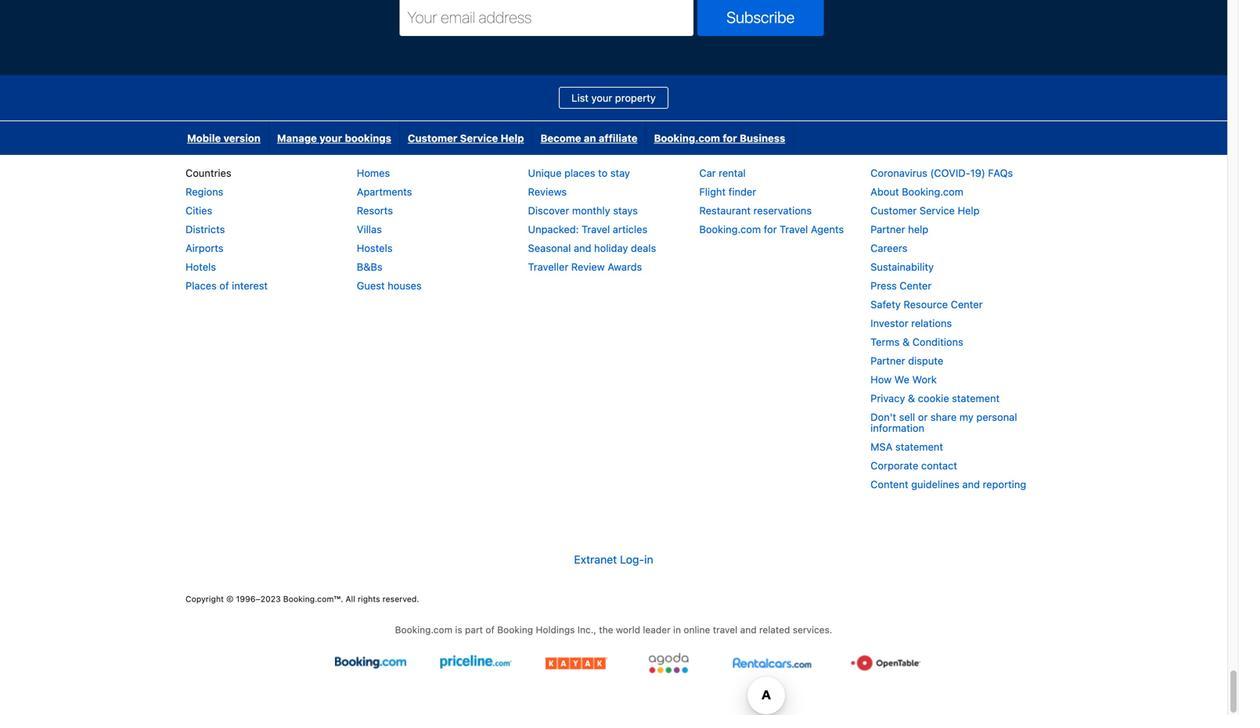 Task type: locate. For each thing, give the bounding box(es) containing it.
0 vertical spatial customer
[[408, 132, 458, 144]]

0 vertical spatial customer service help link
[[400, 121, 532, 155]]

0 horizontal spatial help
[[501, 132, 524, 144]]

1 horizontal spatial travel
[[780, 224, 809, 235]]

about booking.com link
[[871, 186, 964, 198]]

booking.com left is
[[395, 625, 453, 636]]

for down 'reservations'
[[764, 224, 777, 235]]

booking.com down the coronavirus (covid-19) faqs link
[[902, 186, 964, 198]]

help down 19)
[[958, 205, 980, 217]]

booking.com image
[[335, 654, 407, 674]]

agents
[[811, 224, 844, 235]]

0 vertical spatial &
[[903, 336, 910, 348]]

2 partner from the top
[[871, 355, 906, 367]]

0 horizontal spatial of
[[220, 280, 229, 292]]

& up the sell
[[909, 393, 916, 405]]

1 horizontal spatial and
[[741, 625, 757, 636]]

your right list
[[592, 92, 613, 104]]

1996–2023
[[236, 595, 281, 604]]

rights
[[358, 595, 380, 604]]

my
[[960, 412, 974, 423]]

partner
[[871, 224, 906, 235], [871, 355, 906, 367]]

review
[[572, 261, 605, 273]]

0 horizontal spatial center
[[900, 280, 932, 292]]

opentable image
[[850, 654, 924, 674]]

1 vertical spatial partner
[[871, 355, 906, 367]]

0 horizontal spatial for
[[723, 132, 738, 144]]

travel up seasonal and holiday deals 'link'
[[582, 224, 610, 235]]

0 horizontal spatial service
[[460, 132, 498, 144]]

don't
[[871, 412, 897, 423]]

partner dispute link
[[871, 355, 944, 367]]

manage your bookings
[[277, 132, 392, 144]]

customer service help
[[408, 132, 524, 144]]

log-
[[620, 553, 645, 567]]

extranet log-in link
[[574, 542, 654, 578]]

statement up the corporate contact link on the bottom of page
[[896, 441, 944, 453]]

priceline image
[[441, 654, 512, 674]]

1 horizontal spatial in
[[674, 625, 681, 636]]

1 horizontal spatial help
[[958, 205, 980, 217]]

subscribe
[[727, 8, 795, 26]]

in right extranet
[[645, 553, 654, 567]]

corporate contact link
[[871, 460, 958, 472]]

your inside list your property link
[[592, 92, 613, 104]]

of
[[220, 280, 229, 292], [486, 625, 495, 636]]

your
[[592, 92, 613, 104], [320, 132, 342, 144]]

your right manage
[[320, 132, 342, 144]]

and
[[574, 242, 592, 254], [963, 479, 981, 491], [741, 625, 757, 636]]

villas link
[[357, 224, 382, 235]]

of right part
[[486, 625, 495, 636]]

guest
[[357, 280, 385, 292]]

1 travel from the left
[[582, 224, 610, 235]]

privacy & cookie statement link
[[871, 393, 1000, 405]]

or
[[919, 412, 928, 423]]

0 horizontal spatial travel
[[582, 224, 610, 235]]

reservations
[[754, 205, 812, 217]]

restaurant reservations link
[[700, 205, 812, 217]]

center
[[900, 280, 932, 292], [951, 299, 983, 311]]

safety
[[871, 299, 901, 311]]

1 horizontal spatial customer service help link
[[871, 205, 980, 217]]

1 vertical spatial customer
[[871, 205, 917, 217]]

customer inside navigation
[[408, 132, 458, 144]]

1 horizontal spatial for
[[764, 224, 777, 235]]

1 vertical spatial for
[[764, 224, 777, 235]]

of right 'places'
[[220, 280, 229, 292]]

1 vertical spatial center
[[951, 299, 983, 311]]

car rental flight finder restaurant reservations booking.com for travel agents
[[700, 167, 844, 235]]

1 vertical spatial customer service help link
[[871, 205, 980, 217]]

msa statement link
[[871, 441, 944, 453]]

mobile
[[187, 132, 221, 144]]

resource
[[904, 299, 949, 311]]

and right the travel
[[741, 625, 757, 636]]

monthly
[[573, 205, 611, 217]]

unpacked: travel articles link
[[528, 224, 648, 235]]

19)
[[971, 167, 986, 179]]

customer up the 'partner help' link
[[871, 205, 917, 217]]

©
[[226, 595, 234, 604]]

corporate
[[871, 460, 919, 472]]

customer service help link for partner help
[[871, 205, 980, 217]]

0 vertical spatial in
[[645, 553, 654, 567]]

0 horizontal spatial your
[[320, 132, 342, 144]]

0 horizontal spatial and
[[574, 242, 592, 254]]

for inside navigation
[[723, 132, 738, 144]]

booking.com up car
[[654, 132, 721, 144]]

statement
[[953, 393, 1000, 405], [896, 441, 944, 453]]

all
[[346, 595, 356, 604]]

content
[[871, 479, 909, 491]]

partner down terms
[[871, 355, 906, 367]]

traveller
[[528, 261, 569, 273]]

content guidelines and reporting link
[[871, 479, 1027, 491]]

0 vertical spatial partner
[[871, 224, 906, 235]]

and inside coronavirus (covid-19) faqs about booking.com customer service help partner help careers sustainability press center safety resource center investor relations terms & conditions partner dispute how we work privacy & cookie statement don't sell or share my personal information msa statement corporate contact content guidelines and reporting
[[963, 479, 981, 491]]

hostels link
[[357, 242, 393, 254]]

booking.com™.
[[283, 595, 343, 604]]

0 horizontal spatial customer service help link
[[400, 121, 532, 155]]

list your property
[[572, 92, 656, 104]]

reserved.
[[383, 595, 420, 604]]

1 horizontal spatial service
[[920, 205, 956, 217]]

become an affiliate
[[541, 132, 638, 144]]

navigation
[[179, 121, 794, 155]]

and up traveller review awards link
[[574, 242, 592, 254]]

center up resource
[[900, 280, 932, 292]]

in left 'online' in the right bottom of the page
[[674, 625, 681, 636]]

copyright
[[186, 595, 224, 604]]

customer service help link for become an affiliate
[[400, 121, 532, 155]]

1 vertical spatial statement
[[896, 441, 944, 453]]

your inside 'manage your bookings' link
[[320, 132, 342, 144]]

1 vertical spatial service
[[920, 205, 956, 217]]

1 vertical spatial your
[[320, 132, 342, 144]]

help
[[909, 224, 929, 235]]

1 horizontal spatial your
[[592, 92, 613, 104]]

partner up careers
[[871, 224, 906, 235]]

reviews link
[[528, 186, 567, 198]]

booking.com down "restaurant"
[[700, 224, 761, 235]]

we
[[895, 374, 910, 386]]

interest
[[232, 280, 268, 292]]

1 horizontal spatial customer
[[871, 205, 917, 217]]

0 vertical spatial your
[[592, 92, 613, 104]]

travel down 'reservations'
[[780, 224, 809, 235]]

services.
[[793, 625, 833, 636]]

help inside coronavirus (covid-19) faqs about booking.com customer service help partner help careers sustainability press center safety resource center investor relations terms & conditions partner dispute how we work privacy & cookie statement don't sell or share my personal information msa statement corporate contact content guidelines and reporting
[[958, 205, 980, 217]]

homes
[[357, 167, 390, 179]]

Your email address email field
[[400, 0, 694, 36]]

2 horizontal spatial and
[[963, 479, 981, 491]]

1 vertical spatial of
[[486, 625, 495, 636]]

& up partner dispute link
[[903, 336, 910, 348]]

1 horizontal spatial statement
[[953, 393, 1000, 405]]

2 travel from the left
[[780, 224, 809, 235]]

airports link
[[186, 242, 224, 254]]

regions link
[[186, 186, 224, 198]]

(covid-
[[931, 167, 971, 179]]

places
[[565, 167, 596, 179]]

for left business
[[723, 132, 738, 144]]

service inside navigation
[[460, 132, 498, 144]]

0 vertical spatial center
[[900, 280, 932, 292]]

0 vertical spatial of
[[220, 280, 229, 292]]

help left the become
[[501, 132, 524, 144]]

houses
[[388, 280, 422, 292]]

coronavirus (covid-19) faqs link
[[871, 167, 1014, 179]]

online
[[684, 625, 711, 636]]

resorts
[[357, 205, 393, 217]]

0 vertical spatial and
[[574, 242, 592, 254]]

1 vertical spatial in
[[674, 625, 681, 636]]

0 horizontal spatial in
[[645, 553, 654, 567]]

apartments
[[357, 186, 412, 198]]

0 vertical spatial help
[[501, 132, 524, 144]]

bookings
[[345, 132, 392, 144]]

0 vertical spatial service
[[460, 132, 498, 144]]

center up relations
[[951, 299, 983, 311]]

customer inside coronavirus (covid-19) faqs about booking.com customer service help partner help careers sustainability press center safety resource center investor relations terms & conditions partner dispute how we work privacy & cookie statement don't sell or share my personal information msa statement corporate contact content guidelines and reporting
[[871, 205, 917, 217]]

customer right the bookings
[[408, 132, 458, 144]]

affiliate
[[599, 132, 638, 144]]

statement up my
[[953, 393, 1000, 405]]

traveller review awards link
[[528, 261, 643, 273]]

1 vertical spatial and
[[963, 479, 981, 491]]

customer
[[408, 132, 458, 144], [871, 205, 917, 217]]

booking.com is part of booking holdings inc., the world leader in online travel and related services.
[[395, 625, 833, 636]]

manage
[[277, 132, 317, 144]]

0 vertical spatial for
[[723, 132, 738, 144]]

0 horizontal spatial customer
[[408, 132, 458, 144]]

car rental link
[[700, 167, 746, 179]]

1 vertical spatial help
[[958, 205, 980, 217]]

about
[[871, 186, 900, 198]]

and left reporting
[[963, 479, 981, 491]]

of inside countries regions cities districts airports hotels places of interest
[[220, 280, 229, 292]]



Task type: vqa. For each thing, say whether or not it's contained in the screenshot.
Booking
yes



Task type: describe. For each thing, give the bounding box(es) containing it.
booking.com inside coronavirus (covid-19) faqs about booking.com customer service help partner help careers sustainability press center safety resource center investor relations terms & conditions partner dispute how we work privacy & cookie statement don't sell or share my personal information msa statement corporate contact content guidelines and reporting
[[902, 186, 964, 198]]

navigation containing mobile version
[[179, 121, 794, 155]]

in inside the extranet log-in link
[[645, 553, 654, 567]]

holdings
[[536, 625, 575, 636]]

holiday
[[595, 242, 628, 254]]

become
[[541, 132, 582, 144]]

resorts link
[[357, 205, 393, 217]]

your for manage
[[320, 132, 342, 144]]

share
[[931, 412, 957, 423]]

the
[[599, 625, 614, 636]]

hostels
[[357, 242, 393, 254]]

places of interest link
[[186, 280, 268, 292]]

unique
[[528, 167, 562, 179]]

coronavirus (covid-19) faqs about booking.com customer service help partner help careers sustainability press center safety resource center investor relations terms & conditions partner dispute how we work privacy & cookie statement don't sell or share my personal information msa statement corporate contact content guidelines and reporting
[[871, 167, 1027, 491]]

agoda image
[[642, 654, 696, 674]]

is
[[455, 625, 463, 636]]

unique places to stay reviews discover monthly stays unpacked: travel articles seasonal and holiday deals traveller review awards
[[528, 167, 657, 273]]

deals
[[631, 242, 657, 254]]

investor relations link
[[871, 318, 953, 329]]

kayak image
[[546, 654, 608, 674]]

travel inside unique places to stay reviews discover monthly stays unpacked: travel articles seasonal and holiday deals traveller review awards
[[582, 224, 610, 235]]

help inside navigation
[[501, 132, 524, 144]]

sell
[[900, 412, 916, 423]]

list your property link
[[559, 87, 669, 109]]

booking
[[498, 625, 533, 636]]

become an affiliate link
[[533, 121, 646, 155]]

airports
[[186, 242, 224, 254]]

countries regions cities districts airports hotels places of interest
[[186, 167, 268, 292]]

districts
[[186, 224, 225, 235]]

coronavirus
[[871, 167, 928, 179]]

partner help link
[[871, 224, 929, 235]]

b&bs
[[357, 261, 383, 273]]

don't sell or share my personal information link
[[871, 412, 1018, 434]]

relations
[[912, 318, 953, 329]]

booking.com inside navigation
[[654, 132, 721, 144]]

for inside car rental flight finder restaurant reservations booking.com for travel agents
[[764, 224, 777, 235]]

hotels link
[[186, 261, 216, 273]]

extranet log-in
[[574, 553, 654, 567]]

1 horizontal spatial center
[[951, 299, 983, 311]]

how
[[871, 374, 892, 386]]

regions
[[186, 186, 224, 198]]

your for list
[[592, 92, 613, 104]]

0 horizontal spatial statement
[[896, 441, 944, 453]]

unpacked:
[[528, 224, 579, 235]]

guest houses link
[[357, 280, 422, 292]]

1 vertical spatial &
[[909, 393, 916, 405]]

how we work link
[[871, 374, 937, 386]]

information
[[871, 423, 925, 434]]

discover
[[528, 205, 570, 217]]

extranet
[[574, 553, 617, 567]]

careers
[[871, 242, 908, 254]]

cookie
[[919, 393, 950, 405]]

copyright © 1996–2023 booking.com™. all rights reserved.
[[186, 595, 420, 604]]

service inside coronavirus (covid-19) faqs about booking.com customer service help partner help careers sustainability press center safety resource center investor relations terms & conditions partner dispute how we work privacy & cookie statement don't sell or share my personal information msa statement corporate contact content guidelines and reporting
[[920, 205, 956, 217]]

flight
[[700, 186, 726, 198]]

countries
[[186, 167, 232, 179]]

booking.com inside car rental flight finder restaurant reservations booking.com for travel agents
[[700, 224, 761, 235]]

homes link
[[357, 167, 390, 179]]

districts link
[[186, 224, 225, 235]]

business
[[740, 132, 786, 144]]

personal
[[977, 412, 1018, 423]]

version
[[224, 132, 261, 144]]

world
[[616, 625, 641, 636]]

mobile version link
[[179, 121, 269, 155]]

manage your bookings link
[[269, 121, 399, 155]]

related
[[760, 625, 791, 636]]

seasonal and holiday deals link
[[528, 242, 657, 254]]

places
[[186, 280, 217, 292]]

restaurant
[[700, 205, 751, 217]]

cities link
[[186, 205, 212, 217]]

conditions
[[913, 336, 964, 348]]

press center link
[[871, 280, 932, 292]]

investor
[[871, 318, 909, 329]]

2 vertical spatial and
[[741, 625, 757, 636]]

sustainability link
[[871, 261, 935, 273]]

part
[[465, 625, 483, 636]]

booking.com for travel agents link
[[700, 224, 844, 235]]

booking.com for business link
[[647, 121, 794, 155]]

seasonal
[[528, 242, 571, 254]]

sustainability
[[871, 261, 935, 273]]

and inside unique places to stay reviews discover monthly stays unpacked: travel articles seasonal and holiday deals traveller review awards
[[574, 242, 592, 254]]

to
[[598, 167, 608, 179]]

0 vertical spatial statement
[[953, 393, 1000, 405]]

privacy
[[871, 393, 906, 405]]

unique places to stay link
[[528, 167, 631, 179]]

hotels
[[186, 261, 216, 273]]

b&bs link
[[357, 261, 383, 273]]

terms & conditions link
[[871, 336, 964, 348]]

property
[[616, 92, 656, 104]]

terms
[[871, 336, 900, 348]]

car
[[700, 167, 716, 179]]

homes apartments resorts villas hostels b&bs guest houses
[[357, 167, 422, 292]]

travel inside car rental flight finder restaurant reservations booking.com for travel agents
[[780, 224, 809, 235]]

rentalcars image
[[730, 654, 816, 674]]

1 horizontal spatial of
[[486, 625, 495, 636]]

msa
[[871, 441, 893, 453]]

1 partner from the top
[[871, 224, 906, 235]]

stays
[[614, 205, 638, 217]]



